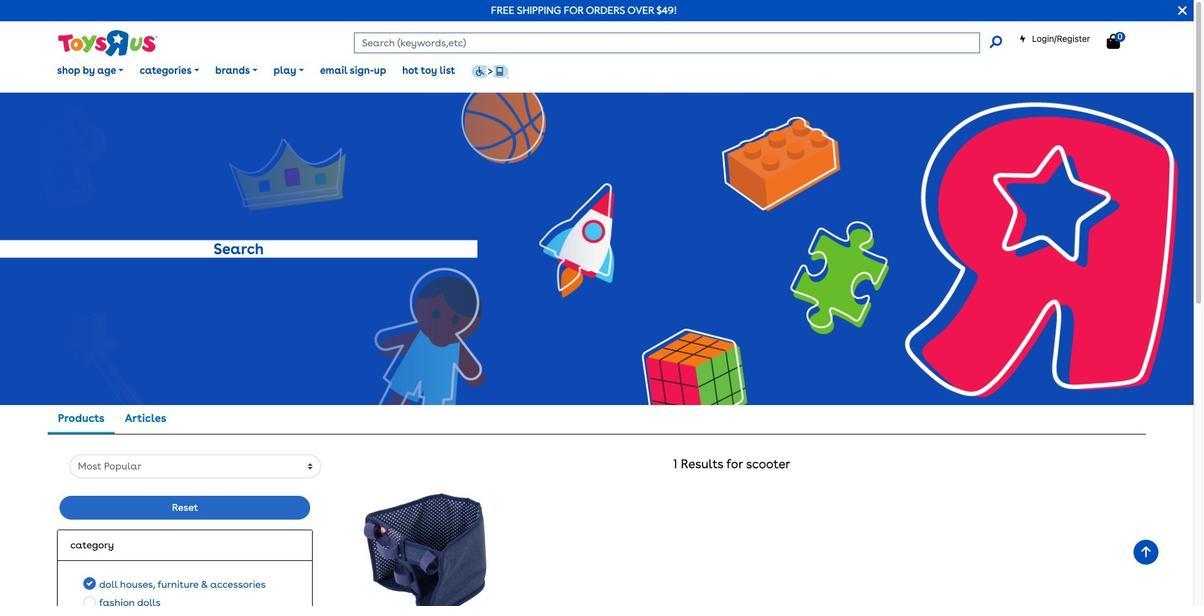 Task type: locate. For each thing, give the bounding box(es) containing it.
menu bar
[[49, 49, 1194, 93]]

main content
[[0, 93, 1194, 607]]

tab list
[[48, 406, 177, 434]]

None search field
[[354, 33, 1002, 53]]

close button image
[[1178, 4, 1187, 18]]



Task type: vqa. For each thing, say whether or not it's contained in the screenshot.
"menu bar"
yes



Task type: describe. For each thing, give the bounding box(es) containing it.
toys r us image
[[57, 29, 157, 57]]

Enter Keyword or Item No. search field
[[354, 33, 980, 53]]

shopping bag image
[[1107, 34, 1120, 49]]

this icon serves as a link to download the essential accessibility assistive technology app for individuals with physical disabilities. it is featured as part of our commitment to diversity and inclusion. image
[[471, 65, 509, 78]]

category element
[[70, 538, 300, 553]]

gotz bike seat blue clouds - for dolls up to 20 in image
[[363, 494, 488, 607]]



